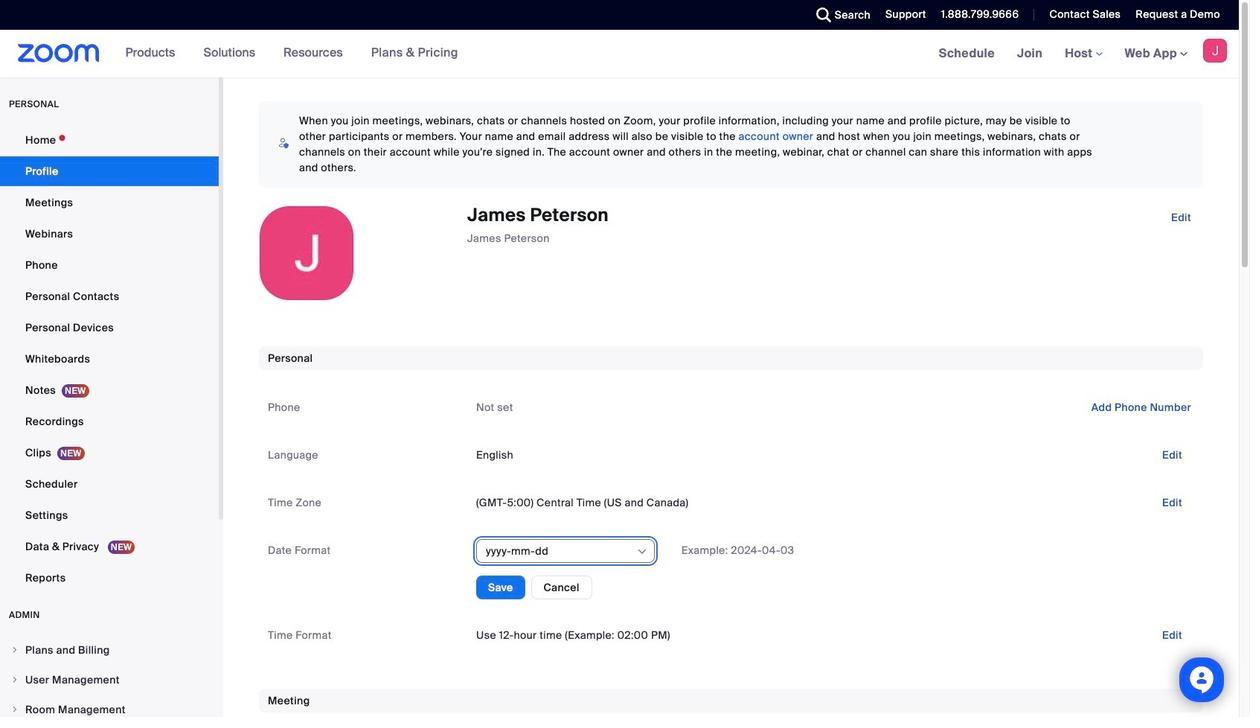 Task type: vqa. For each thing, say whether or not it's contained in the screenshot.
Personal Menu menu
yes



Task type: describe. For each thing, give the bounding box(es) containing it.
3 menu item from the top
[[0, 695, 219, 717]]

product information navigation
[[114, 30, 470, 77]]

2 menu item from the top
[[0, 666, 219, 694]]

1 right image from the top
[[10, 646, 19, 655]]

edit user photo image
[[295, 246, 319, 260]]

personal menu menu
[[0, 125, 219, 594]]

meetings navigation
[[928, 30, 1240, 78]]

user photo image
[[260, 206, 354, 300]]

profile picture image
[[1204, 39, 1228, 63]]



Task type: locate. For each thing, give the bounding box(es) containing it.
right image
[[10, 646, 19, 655], [10, 675, 19, 684], [10, 705, 19, 714]]

menu item
[[0, 636, 219, 664], [0, 666, 219, 694], [0, 695, 219, 717]]

2 vertical spatial menu item
[[0, 695, 219, 717]]

1 vertical spatial right image
[[10, 675, 19, 684]]

admin menu menu
[[0, 636, 219, 717]]

1 vertical spatial menu item
[[0, 666, 219, 694]]

banner
[[0, 30, 1240, 78]]

0 vertical spatial menu item
[[0, 636, 219, 664]]

zoom logo image
[[18, 44, 99, 63]]

2 right image from the top
[[10, 675, 19, 684]]

3 right image from the top
[[10, 705, 19, 714]]

1 menu item from the top
[[0, 636, 219, 664]]

0 vertical spatial right image
[[10, 646, 19, 655]]

2 vertical spatial right image
[[10, 705, 19, 714]]



